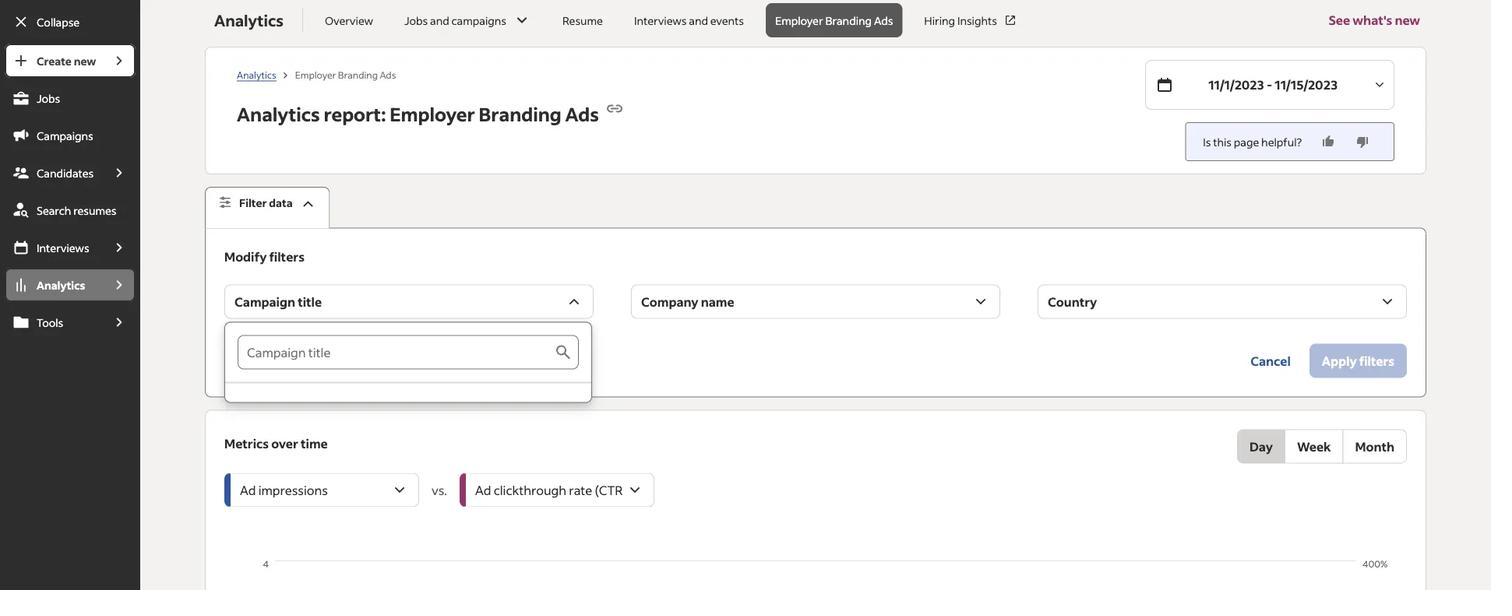 Task type: describe. For each thing, give the bounding box(es) containing it.
title
[[298, 294, 322, 310]]

company name button
[[631, 285, 1001, 319]]

0 vertical spatial employer
[[775, 13, 823, 27]]

Campaign title field
[[238, 336, 554, 370]]

see what's new
[[1329, 12, 1420, 28]]

filters inside button
[[275, 353, 310, 369]]

candidates link
[[5, 156, 103, 190]]

is this page helpful?
[[1203, 135, 1302, 149]]

tools link
[[5, 305, 103, 340]]

see
[[1329, 12, 1350, 28]]

metrics
[[224, 436, 269, 452]]

11/15/2023
[[1275, 77, 1338, 93]]

interviews for interviews and events
[[634, 13, 687, 27]]

helpful?
[[1262, 135, 1302, 149]]

0 horizontal spatial ads
[[380, 68, 396, 81]]

filter data
[[239, 196, 293, 210]]

interviews link
[[5, 231, 103, 265]]

country button
[[1038, 285, 1407, 319]]

country
[[1048, 294, 1097, 310]]

insights
[[958, 13, 997, 27]]

2 horizontal spatial branding
[[825, 13, 872, 27]]

is
[[1203, 135, 1211, 149]]

campaign
[[235, 294, 295, 310]]

week
[[1297, 439, 1331, 455]]

resumes
[[73, 203, 116, 217]]

analytics report: employer branding ads
[[237, 102, 599, 126]]

2 horizontal spatial ads
[[874, 13, 893, 27]]

cancel button
[[1238, 344, 1303, 378]]

search resumes link
[[5, 193, 136, 228]]

overview link
[[315, 3, 383, 37]]

jobs and campaigns
[[404, 13, 506, 27]]

clear all filters button
[[224, 344, 310, 378]]

modify filters
[[224, 249, 305, 265]]

search resumes
[[37, 203, 116, 217]]

filter
[[239, 196, 267, 210]]

campaigns link
[[5, 118, 136, 153]]

campaign title button
[[224, 285, 594, 319]]

campaign title
[[235, 294, 322, 310]]

report:
[[324, 102, 386, 126]]

campaign title list box
[[225, 323, 591, 403]]

1 vertical spatial employer branding ads
[[295, 68, 396, 81]]

and for interviews
[[689, 13, 708, 27]]

see what's new button
[[1329, 0, 1420, 47]]

search
[[37, 203, 71, 217]]

page
[[1234, 135, 1259, 149]]

this page is not helpful image
[[1355, 134, 1371, 150]]

new inside create new link
[[74, 54, 96, 68]]

1 horizontal spatial branding
[[479, 102, 562, 126]]

collapse button
[[5, 5, 136, 39]]

collapse
[[37, 15, 80, 29]]

jobs for jobs
[[37, 91, 60, 105]]

metrics over time
[[224, 436, 328, 452]]



Task type: locate. For each thing, give the bounding box(es) containing it.
0 horizontal spatial branding
[[338, 68, 378, 81]]

jobs
[[404, 13, 428, 27], [37, 91, 60, 105]]

0 vertical spatial filters
[[269, 249, 305, 265]]

filters
[[269, 249, 305, 265], [275, 353, 310, 369]]

0 horizontal spatial jobs
[[37, 91, 60, 105]]

new inside the 'see what's new' button
[[1395, 12, 1420, 28]]

analytics
[[214, 10, 284, 30], [237, 68, 276, 81], [237, 102, 320, 126], [37, 278, 85, 292]]

1 vertical spatial jobs
[[37, 91, 60, 105]]

create
[[37, 54, 72, 68]]

company
[[641, 294, 699, 310]]

new right create
[[74, 54, 96, 68]]

show shareable url image
[[605, 99, 624, 118]]

0 vertical spatial new
[[1395, 12, 1420, 28]]

1 horizontal spatial new
[[1395, 12, 1420, 28]]

menu bar
[[0, 44, 140, 591]]

employer branding ads
[[775, 13, 893, 27], [295, 68, 396, 81]]

over
[[271, 436, 298, 452]]

cancel
[[1251, 353, 1291, 369]]

0 vertical spatial branding
[[825, 13, 872, 27]]

employer right the "report:"
[[390, 102, 475, 126]]

0 horizontal spatial new
[[74, 54, 96, 68]]

new
[[1395, 12, 1420, 28], [74, 54, 96, 68]]

2 vertical spatial branding
[[479, 102, 562, 126]]

0 vertical spatial jobs
[[404, 13, 428, 27]]

events
[[710, 13, 744, 27]]

0 horizontal spatial analytics link
[[5, 268, 103, 302]]

0 horizontal spatial interviews
[[37, 241, 89, 255]]

hiring
[[924, 13, 955, 27]]

1 vertical spatial branding
[[338, 68, 378, 81]]

and left events
[[689, 13, 708, 27]]

1 and from the left
[[430, 13, 449, 27]]

create new
[[37, 54, 96, 68]]

filters right all
[[275, 353, 310, 369]]

region
[[224, 558, 1407, 591]]

campaigns
[[37, 129, 93, 143]]

and left campaigns
[[430, 13, 449, 27]]

2 horizontal spatial employer
[[775, 13, 823, 27]]

1 vertical spatial ads
[[380, 68, 396, 81]]

filter data button
[[205, 187, 330, 229]]

0 horizontal spatial employer branding ads
[[295, 68, 396, 81]]

overview
[[325, 13, 373, 27]]

hiring insights link
[[915, 3, 1027, 37]]

11/1/2023
[[1209, 77, 1264, 93]]

interviews and events link
[[625, 3, 753, 37]]

campaigns
[[452, 13, 506, 27]]

company name
[[641, 294, 734, 310]]

2 and from the left
[[689, 13, 708, 27]]

ads left hiring
[[874, 13, 893, 27]]

0 vertical spatial analytics link
[[237, 68, 276, 81]]

employer right events
[[775, 13, 823, 27]]

2 vertical spatial ads
[[565, 102, 599, 126]]

analytics link
[[237, 68, 276, 81], [5, 268, 103, 302]]

and inside button
[[430, 13, 449, 27]]

1 horizontal spatial employer branding ads
[[775, 13, 893, 27]]

this page is helpful image
[[1321, 134, 1336, 150]]

jobs inside button
[[404, 13, 428, 27]]

1 horizontal spatial ads
[[565, 102, 599, 126]]

interviews for interviews
[[37, 241, 89, 255]]

0 vertical spatial employer branding ads
[[775, 13, 893, 27]]

ads
[[874, 13, 893, 27], [380, 68, 396, 81], [565, 102, 599, 126]]

time
[[301, 436, 328, 452]]

and
[[430, 13, 449, 27], [689, 13, 708, 27]]

create new link
[[5, 44, 103, 78]]

0 horizontal spatial and
[[430, 13, 449, 27]]

month
[[1355, 439, 1395, 455]]

vs.
[[432, 482, 447, 498]]

jobs left campaigns
[[404, 13, 428, 27]]

what's
[[1353, 12, 1393, 28]]

employer branding ads link
[[766, 3, 903, 37]]

interviews and events
[[634, 13, 744, 27]]

name
[[701, 294, 734, 310]]

employer
[[775, 13, 823, 27], [295, 68, 336, 81], [390, 102, 475, 126]]

1 horizontal spatial and
[[689, 13, 708, 27]]

data
[[269, 196, 293, 210]]

1 horizontal spatial jobs
[[404, 13, 428, 27]]

hiring insights
[[924, 13, 997, 27]]

interviews down search resumes link
[[37, 241, 89, 255]]

-
[[1267, 77, 1272, 93]]

1 horizontal spatial interviews
[[634, 13, 687, 27]]

modify
[[224, 249, 267, 265]]

1 vertical spatial interviews
[[37, 241, 89, 255]]

1 vertical spatial new
[[74, 54, 96, 68]]

interviews left events
[[634, 13, 687, 27]]

jobs and campaigns button
[[395, 3, 541, 37]]

0 horizontal spatial employer
[[295, 68, 336, 81]]

0 vertical spatial ads
[[874, 13, 893, 27]]

1 vertical spatial filters
[[275, 353, 310, 369]]

branding
[[825, 13, 872, 27], [338, 68, 378, 81], [479, 102, 562, 126]]

filters right modify
[[269, 249, 305, 265]]

tools
[[37, 316, 63, 330]]

new right what's
[[1395, 12, 1420, 28]]

1 vertical spatial employer
[[295, 68, 336, 81]]

1 vertical spatial analytics link
[[5, 268, 103, 302]]

all
[[258, 353, 272, 369]]

jobs link
[[5, 81, 136, 115]]

clear all filters
[[224, 353, 310, 369]]

2 vertical spatial employer
[[390, 102, 475, 126]]

resume link
[[553, 3, 612, 37]]

jobs down create new link
[[37, 91, 60, 105]]

day
[[1250, 439, 1273, 455]]

11/1/2023 - 11/15/2023
[[1209, 77, 1338, 93]]

employer up the "report:"
[[295, 68, 336, 81]]

and for jobs
[[430, 13, 449, 27]]

ads left show shareable url icon
[[565, 102, 599, 126]]

resume
[[563, 13, 603, 27]]

this
[[1213, 135, 1232, 149]]

0 vertical spatial interviews
[[634, 13, 687, 27]]

candidates
[[37, 166, 94, 180]]

1 horizontal spatial employer
[[390, 102, 475, 126]]

menu bar containing create new
[[0, 44, 140, 591]]

jobs for jobs and campaigns
[[404, 13, 428, 27]]

clear
[[224, 353, 256, 369]]

1 horizontal spatial analytics link
[[237, 68, 276, 81]]

ads up analytics report: employer branding ads
[[380, 68, 396, 81]]

interviews
[[634, 13, 687, 27], [37, 241, 89, 255]]



Task type: vqa. For each thing, say whether or not it's contained in the screenshot.
the left 2FA
no



